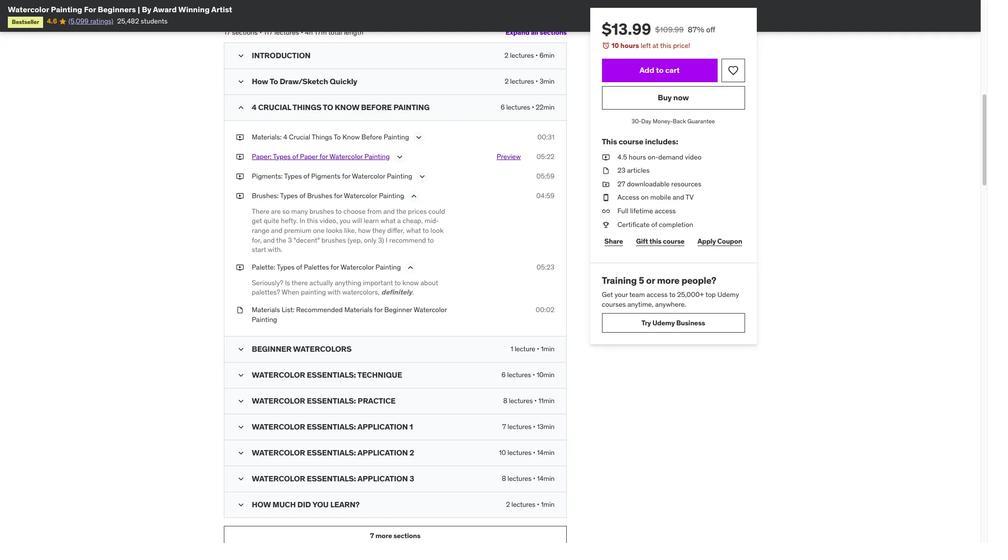 Task type: locate. For each thing, give the bounding box(es) containing it.
this right at
[[660, 41, 672, 50]]

essentials: up watercolor essentials:  application 2
[[307, 422, 356, 432]]

how
[[358, 226, 371, 235]]

lectures for watercolor essentials: application 1
[[508, 423, 531, 432]]

0 horizontal spatial 3
[[288, 236, 292, 245]]

2 application from the top
[[357, 448, 408, 458]]

essentials: down watercolor essentials:  application 2
[[307, 474, 356, 484]]

materials down 'watercolors,'
[[344, 306, 373, 314]]

6 small image from the top
[[236, 501, 246, 511]]

lectures right 117
[[274, 28, 299, 37]]

3 watercolor from the top
[[252, 422, 305, 432]]

1 horizontal spatial 7
[[502, 423, 506, 432]]

0 vertical spatial more
[[657, 275, 680, 287]]

0 vertical spatial the
[[396, 207, 406, 216]]

1 vertical spatial course
[[663, 237, 685, 246]]

1 vertical spatial this
[[307, 217, 318, 226]]

8 lectures • 11min
[[503, 397, 555, 406]]

1 horizontal spatial what
[[406, 226, 421, 235]]

painting
[[393, 102, 430, 112]]

essentials: for 3
[[307, 474, 356, 484]]

1 small image from the top
[[236, 51, 246, 61]]

sections inside dropdown button
[[540, 28, 567, 37]]

0 horizontal spatial 10
[[499, 449, 506, 458]]

for inside button
[[320, 152, 328, 161]]

types right paper:
[[273, 152, 291, 161]]

• for how much did you learn?
[[537, 501, 539, 510]]

2 essentials: from the top
[[307, 396, 356, 406]]

1 vertical spatial application
[[357, 448, 408, 458]]

0 vertical spatial 14min
[[537, 449, 555, 458]]

hours for 4.5
[[629, 153, 646, 161]]

hide lecture description image up prices
[[409, 191, 419, 201]]

0 horizontal spatial materials
[[252, 306, 280, 314]]

types inside button
[[273, 152, 291, 161]]

about
[[421, 279, 438, 287]]

show lecture description image
[[395, 152, 404, 162], [417, 172, 427, 182]]

types up so
[[280, 191, 298, 200]]

before
[[361, 102, 392, 112]]

2 1min from the top
[[541, 501, 555, 510]]

more inside button
[[376, 532, 392, 541]]

in
[[300, 217, 305, 226]]

0 horizontal spatial show lecture description image
[[395, 152, 404, 162]]

4 small image from the top
[[236, 423, 246, 433]]

lectures for watercolor essentials: practice
[[509, 397, 533, 406]]

for left beginner
[[374, 306, 383, 314]]

small image
[[236, 77, 246, 87], [236, 345, 246, 355], [236, 397, 246, 407], [236, 423, 246, 433]]

lectures down the expand
[[510, 51, 534, 60]]

0 horizontal spatial the
[[276, 236, 286, 245]]

lectures left 22min
[[506, 103, 530, 112]]

2 horizontal spatial sections
[[540, 28, 567, 37]]

5 essentials: from the top
[[307, 474, 356, 484]]

materials:
[[252, 133, 282, 141]]

3 essentials: from the top
[[307, 422, 356, 432]]

for right pigments
[[342, 172, 350, 181]]

essentials: down watercolor essentials: application 1
[[307, 448, 356, 458]]

1 vertical spatial more
[[376, 532, 392, 541]]

• down the 7 lectures • 13min
[[533, 449, 535, 458]]

• for watercolor essentials: application 1
[[533, 423, 535, 432]]

pigments
[[311, 172, 340, 181]]

0 vertical spatial application
[[357, 422, 408, 432]]

• left 22min
[[532, 103, 534, 112]]

4 small image from the top
[[236, 449, 246, 459]]

lectures left 3min
[[510, 77, 534, 86]]

watercolors,
[[342, 288, 380, 297]]

$13.99
[[602, 19, 651, 39]]

2 lectures • 1min
[[506, 501, 555, 510]]

8 down 10 lectures • 14min
[[502, 475, 506, 484]]

0 vertical spatial brushes
[[309, 207, 334, 216]]

to inside the training 5 or more people? get your team access to 25,000+ top udemy courses anytime, anywhere.
[[669, 290, 676, 299]]

expand
[[506, 28, 529, 37]]

0 horizontal spatial sections
[[232, 28, 258, 37]]

1 horizontal spatial more
[[657, 275, 680, 287]]

on-
[[648, 153, 659, 161]]

00:31
[[537, 133, 555, 141]]

hours left left
[[621, 41, 639, 50]]

painting down before
[[364, 152, 390, 161]]

watercolor for palette: types of palettes for watercolor painting
[[341, 263, 374, 272]]

4 watercolor from the top
[[252, 448, 305, 458]]

• left 11min
[[534, 397, 537, 406]]

• left 3min
[[536, 77, 538, 86]]

1 horizontal spatial the
[[396, 207, 406, 216]]

• left 117
[[259, 28, 262, 37]]

to left cart
[[656, 65, 664, 75]]

of
[[292, 152, 298, 161], [304, 172, 309, 181], [299, 191, 305, 200], [652, 220, 658, 229], [296, 263, 302, 272]]

udemy right 'top'
[[718, 290, 739, 299]]

6 for watercolor essentials: technique
[[502, 371, 506, 380]]

and left tv
[[673, 193, 684, 202]]

1 small image from the top
[[236, 77, 246, 87]]

what left a
[[381, 217, 396, 226]]

day
[[642, 117, 652, 125]]

1 1min from the top
[[541, 345, 555, 354]]

117
[[264, 28, 273, 37]]

2
[[504, 51, 508, 60], [505, 77, 509, 86], [410, 448, 414, 458], [506, 501, 510, 510]]

2 watercolor from the top
[[252, 396, 305, 406]]

1 horizontal spatial sections
[[393, 532, 420, 541]]

8 down '6 lectures • 10min'
[[503, 397, 507, 406]]

watercolor for watercolor essentials:  application 2
[[252, 448, 305, 458]]

to down look
[[428, 236, 434, 245]]

1 horizontal spatial course
[[663, 237, 685, 246]]

$13.99 $109.99 87% off
[[602, 19, 716, 39]]

quite
[[264, 217, 279, 226]]

to left "know"
[[334, 133, 341, 141]]

8 for watercolor essentials: practice
[[503, 397, 507, 406]]

demand
[[659, 153, 684, 161]]

7 for 7 lectures • 13min
[[502, 423, 506, 432]]

hours up 'articles'
[[629, 153, 646, 161]]

1 horizontal spatial show lecture description image
[[417, 172, 427, 182]]

this right in
[[307, 217, 318, 226]]

05:59
[[536, 172, 555, 181]]

xsmall image left full
[[602, 207, 610, 216]]

now
[[674, 93, 689, 102]]

4 essentials: from the top
[[307, 448, 356, 458]]

types down paper
[[284, 172, 302, 181]]

access on mobile and tv
[[618, 193, 694, 202]]

application for 1
[[357, 422, 408, 432]]

introduction
[[252, 50, 311, 60]]

for right brushes
[[334, 191, 342, 200]]

sections inside button
[[393, 532, 420, 541]]

0 horizontal spatial 7
[[370, 532, 374, 541]]

0 vertical spatial 1min
[[541, 345, 555, 354]]

1 vertical spatial 10
[[499, 449, 506, 458]]

0 vertical spatial 8
[[503, 397, 507, 406]]

bestseller
[[12, 18, 39, 26]]

1 vertical spatial udemy
[[653, 319, 675, 328]]

14min up "2 lectures • 1min"
[[537, 475, 555, 484]]

1min down 8 lectures • 14min
[[541, 501, 555, 510]]

1 vertical spatial 8
[[502, 475, 506, 484]]

7 inside 7 more sections button
[[370, 532, 374, 541]]

1min for beginner watercolors
[[541, 345, 555, 354]]

share button
[[602, 232, 626, 251]]

brushes up video,
[[309, 207, 334, 216]]

• left 13min on the bottom right of the page
[[533, 423, 535, 432]]

0 vertical spatial 3
[[288, 236, 292, 245]]

1 application from the top
[[357, 422, 408, 432]]

to up anywhere.
[[669, 290, 676, 299]]

1 vertical spatial hours
[[629, 153, 646, 161]]

how
[[252, 76, 268, 86]]

xsmall image down xsmall image
[[236, 191, 244, 201]]

team
[[630, 290, 645, 299]]

0 vertical spatial this
[[660, 41, 672, 50]]

of for pigments: types of pigments for watercolor painting
[[304, 172, 309, 181]]

of left paper
[[292, 152, 298, 161]]

(5,099
[[68, 17, 89, 26]]

what down cheap,
[[406, 226, 421, 235]]

0 vertical spatial access
[[655, 207, 676, 216]]

watercolor inside "materials list: recommended materials for beginner watercolor painting"
[[414, 306, 447, 314]]

anything
[[335, 279, 361, 287]]

0 vertical spatial course
[[619, 137, 644, 147]]

access down or
[[647, 290, 668, 299]]

this course includes:
[[602, 137, 678, 147]]

for right paper
[[320, 152, 328, 161]]

small image for watercolor essentials: practice
[[236, 397, 246, 407]]

watercolor for watercolor essentials: application 1
[[252, 422, 305, 432]]

1 vertical spatial 3
[[410, 474, 414, 484]]

• for watercolor essentials: practice
[[534, 397, 537, 406]]

0 vertical spatial what
[[381, 217, 396, 226]]

1 horizontal spatial 4
[[283, 133, 287, 141]]

0 vertical spatial 7
[[502, 423, 506, 432]]

1min for how much did you learn?
[[541, 501, 555, 510]]

0 horizontal spatial udemy
[[653, 319, 675, 328]]

1min right lecture
[[541, 345, 555, 354]]

6 down 2 lectures • 3min
[[501, 103, 505, 112]]

palette:
[[252, 263, 275, 272]]

certificate of completion
[[618, 220, 693, 229]]

add
[[640, 65, 655, 75]]

1 vertical spatial access
[[647, 290, 668, 299]]

you
[[340, 217, 350, 226]]

total
[[328, 28, 342, 37]]

2 small image from the top
[[236, 345, 246, 355]]

essentials: up the watercolor essentials: practice
[[307, 370, 356, 380]]

xsmall image
[[236, 133, 244, 142], [236, 152, 244, 162], [602, 153, 610, 162], [602, 166, 610, 176], [602, 180, 610, 189], [236, 191, 244, 201], [602, 193, 610, 203], [602, 207, 610, 216], [602, 220, 610, 230], [236, 263, 244, 273], [236, 306, 244, 315]]

for inside "materials list: recommended materials for beginner watercolor painting"
[[374, 306, 383, 314]]

• left "4h 17m"
[[301, 28, 303, 37]]

watercolor essentials: practice
[[252, 396, 396, 406]]

top
[[706, 290, 716, 299]]

painting up (5,099
[[51, 4, 82, 14]]

painting down 'palettes?'
[[252, 315, 277, 324]]

2 14min from the top
[[537, 475, 555, 484]]

4
[[252, 102, 257, 112], [283, 133, 287, 141]]

watercolor essentials: technique
[[252, 370, 402, 380]]

to up you
[[336, 207, 342, 216]]

1 horizontal spatial materials
[[344, 306, 373, 314]]

0 vertical spatial hours
[[621, 41, 639, 50]]

30-day money-back guarantee
[[632, 117, 715, 125]]

2 for introduction
[[504, 51, 508, 60]]

1 vertical spatial 7
[[370, 532, 374, 541]]

1 vertical spatial 6
[[502, 371, 506, 380]]

to right 'how' at top
[[270, 76, 278, 86]]

5 small image from the top
[[236, 475, 246, 485]]

3 small image from the top
[[236, 397, 246, 407]]

0 vertical spatial show lecture description image
[[395, 152, 404, 162]]

learn
[[364, 217, 379, 226]]

7 lectures • 13min
[[502, 423, 555, 432]]

alarm image
[[602, 42, 610, 49]]

types for palette:
[[277, 263, 295, 272]]

1 vertical spatial to
[[334, 133, 341, 141]]

winning
[[178, 4, 210, 14]]

for for materials
[[374, 306, 383, 314]]

painting inside "materials list: recommended materials for beginner watercolor painting"
[[252, 315, 277, 324]]

2 vertical spatial this
[[650, 237, 662, 246]]

watercolor up the "from"
[[352, 172, 385, 181]]

this
[[602, 137, 617, 147]]

palettes
[[304, 263, 329, 272]]

watercolor essentials: application 3
[[252, 474, 414, 484]]

watercolor up choose
[[344, 191, 377, 200]]

artist
[[211, 4, 232, 14]]

small image for how to draw/sketch quickly
[[236, 77, 246, 87]]

0 horizontal spatial more
[[376, 532, 392, 541]]

expand all sections
[[506, 28, 567, 37]]

of for palette: types of palettes for watercolor painting
[[296, 263, 302, 272]]

3 small image from the top
[[236, 371, 246, 381]]

when
[[282, 288, 299, 297]]

1 14min from the top
[[537, 449, 555, 458]]

10 up 8 lectures • 14min
[[499, 449, 506, 458]]

lectures down 8 lectures • 14min
[[511, 501, 535, 510]]

• for beginner watercolors
[[537, 345, 539, 354]]

for for pigments
[[342, 172, 350, 181]]

hide lecture description image
[[409, 191, 419, 201], [406, 263, 416, 273]]

hide lecture description image for palette: types of palettes for watercolor painting
[[406, 263, 416, 273]]

xsmall image up xsmall image
[[236, 152, 244, 162]]

many
[[291, 207, 308, 216]]

to up definitely . at the bottom of page
[[395, 279, 401, 287]]

buy
[[658, 93, 672, 102]]

the up a
[[396, 207, 406, 216]]

1 vertical spatial 4
[[283, 133, 287, 141]]

this inside there are so many brushes to choose from and the prices could get quite hefty. in this video, you will learn what a cheap, mid- range and premium one looks like, how they differ, what to look for, and the 3 "decent" brushes (yep, only 3) i recommend to start with.
[[307, 217, 318, 226]]

try
[[642, 319, 651, 328]]

to inside seriously? is there actually anything important to know about palettes? when painting with watercolors,
[[395, 279, 401, 287]]

14min down 13min on the bottom right of the page
[[537, 449, 555, 458]]

course up 4.5
[[619, 137, 644, 147]]

xsmall image up share
[[602, 220, 610, 230]]

and
[[673, 193, 684, 202], [383, 207, 395, 216], [271, 226, 283, 235], [263, 236, 275, 245]]

there are so many brushes to choose from and the prices could get quite hefty. in this video, you will learn what a cheap, mid- range and premium one looks like, how they differ, what to look for, and the 3 "decent" brushes (yep, only 3) i recommend to start with.
[[252, 207, 445, 254]]

2 small image from the top
[[236, 103, 246, 113]]

5 watercolor from the top
[[252, 474, 305, 484]]

of for paper: types of paper for watercolor painting
[[292, 152, 298, 161]]

lectures up 8 lectures • 14min
[[508, 449, 531, 458]]

watercolor up bestseller
[[8, 4, 49, 14]]

watercolor for paper: types of paper for watercolor painting
[[329, 152, 363, 161]]

0 horizontal spatial 1
[[410, 422, 413, 432]]

pigments:
[[252, 172, 283, 181]]

0 vertical spatial to
[[270, 76, 278, 86]]

10 right alarm image
[[612, 41, 619, 50]]

0 vertical spatial 1
[[511, 345, 513, 354]]

small image
[[236, 51, 246, 61], [236, 103, 246, 113], [236, 371, 246, 381], [236, 449, 246, 459], [236, 475, 246, 485], [236, 501, 246, 511]]

lectures left 11min
[[509, 397, 533, 406]]

buy now
[[658, 93, 689, 102]]

this right gift
[[650, 237, 662, 246]]

lectures down 10 lectures • 14min
[[508, 475, 531, 484]]

get
[[252, 217, 262, 226]]

lecture
[[515, 345, 535, 354]]

brushes down 'looks'
[[321, 236, 346, 245]]

sections for expand all sections
[[540, 28, 567, 37]]

1 watercolor from the top
[[252, 370, 305, 380]]

to
[[656, 65, 664, 75], [336, 207, 342, 216], [423, 226, 429, 235], [428, 236, 434, 245], [395, 279, 401, 287], [669, 290, 676, 299]]

video,
[[320, 217, 338, 226]]

23 articles
[[618, 166, 650, 175]]

4h 17m
[[305, 28, 327, 37]]

0 horizontal spatial to
[[270, 76, 278, 86]]

1 horizontal spatial 10
[[612, 41, 619, 50]]

lectures left 10min
[[507, 371, 531, 380]]

04:59
[[536, 191, 555, 200]]

lectures for how to draw/sketch quickly
[[510, 77, 534, 86]]

xsmall image left 23
[[602, 166, 610, 176]]

watercolor down '.'
[[414, 306, 447, 314]]

watercolor for watercolor essentials: technique
[[252, 370, 305, 380]]

the up with.
[[276, 236, 286, 245]]

1 horizontal spatial udemy
[[718, 290, 739, 299]]

0 vertical spatial 6
[[501, 103, 505, 112]]

share
[[605, 237, 623, 246]]

• left 6min
[[535, 51, 538, 60]]

for right palettes
[[331, 263, 339, 272]]

• right lecture
[[537, 345, 539, 354]]

• down 8 lectures • 14min
[[537, 501, 539, 510]]

0 vertical spatial 10
[[612, 41, 619, 50]]

hours
[[621, 41, 639, 50], [629, 153, 646, 161]]

lectures for 4 crucial things to know before painting
[[506, 103, 530, 112]]

try udemy business
[[642, 319, 705, 328]]

watercolor inside button
[[329, 152, 363, 161]]

seriously? is there actually anything important to know about palettes? when painting with watercolors,
[[252, 279, 438, 297]]

i
[[386, 236, 388, 245]]

xsmall image left 27
[[602, 180, 610, 189]]

and up with.
[[263, 236, 275, 245]]

at
[[653, 41, 659, 50]]

xsmall image left "access"
[[602, 193, 610, 203]]

1 vertical spatial 14min
[[537, 475, 555, 484]]

painting inside button
[[364, 152, 390, 161]]

1 horizontal spatial to
[[334, 133, 341, 141]]

0 horizontal spatial what
[[381, 217, 396, 226]]

materials down 'palettes?'
[[252, 306, 280, 314]]

1 vertical spatial show lecture description image
[[417, 172, 427, 182]]

this
[[660, 41, 672, 50], [307, 217, 318, 226], [650, 237, 662, 246]]

watercolor down "know"
[[329, 152, 363, 161]]

0 vertical spatial 4
[[252, 102, 257, 112]]

show lecture description image
[[414, 133, 424, 142]]

0 vertical spatial hide lecture description image
[[409, 191, 419, 201]]

hide lecture description image up know
[[406, 263, 416, 273]]

3 application from the top
[[357, 474, 408, 484]]

lifetime
[[630, 207, 653, 216]]

1 vertical spatial hide lecture description image
[[406, 263, 416, 273]]

for for brushes
[[334, 191, 342, 200]]

1 vertical spatial 1min
[[541, 501, 555, 510]]

show lecture description image for preview
[[395, 152, 404, 162]]

more inside the training 5 or more people? get your team access to 25,000+ top udemy courses anytime, anywhere.
[[657, 275, 680, 287]]

2 vertical spatial application
[[357, 474, 408, 484]]

6 up 8 lectures • 11min on the bottom of page
[[502, 371, 506, 380]]

of for brushes: types of brushes for watercolor painting
[[299, 191, 305, 200]]

to left look
[[423, 226, 429, 235]]

• left 10min
[[533, 371, 535, 380]]

• up "2 lectures • 1min"
[[533, 475, 535, 484]]

0 vertical spatial udemy
[[718, 290, 739, 299]]

of inside button
[[292, 152, 298, 161]]

completion
[[659, 220, 693, 229]]

brushes: types of brushes for watercolor painting
[[252, 191, 404, 200]]

anytime,
[[628, 300, 654, 309]]

watercolor up anything in the bottom left of the page
[[341, 263, 374, 272]]

2 materials from the left
[[344, 306, 373, 314]]

of up there
[[296, 263, 302, 272]]

small image for beginner watercolors
[[236, 345, 246, 355]]

full lifetime access
[[618, 207, 676, 216]]



Task type: vqa. For each thing, say whether or not it's contained in the screenshot.
ESSENTIALS: related to 1
yes



Task type: describe. For each thing, give the bounding box(es) containing it.
27
[[618, 180, 626, 188]]

udemy inside the training 5 or more people? get your team access to 25,000+ top udemy courses anytime, anywhere.
[[718, 290, 739, 299]]

and right the "from"
[[383, 207, 395, 216]]

xsmall image left materials:
[[236, 133, 244, 142]]

1 horizontal spatial 1
[[511, 345, 513, 354]]

list:
[[282, 306, 294, 314]]

content
[[265, 0, 308, 15]]

17
[[224, 28, 230, 37]]

|
[[138, 4, 140, 14]]

premium
[[284, 226, 311, 235]]

length
[[344, 28, 363, 37]]

things
[[292, 102, 321, 112]]

hide lecture description image for brushes: types of brushes for watercolor painting
[[409, 191, 419, 201]]

4 crucial things to know before painting
[[252, 102, 430, 112]]

small image for how much did you learn?
[[236, 501, 246, 511]]

3)
[[378, 236, 384, 245]]

full
[[618, 207, 629, 216]]

application for 2
[[357, 448, 408, 458]]

1 vertical spatial brushes
[[321, 236, 346, 245]]

certificate
[[618, 220, 650, 229]]

lectures for watercolor essentials:  application 2
[[508, 449, 531, 458]]

1 vertical spatial what
[[406, 226, 421, 235]]

painting up the "from"
[[379, 191, 404, 200]]

10 hours left at this price!
[[612, 41, 691, 50]]

1 horizontal spatial 3
[[410, 474, 414, 484]]

differ,
[[387, 226, 405, 235]]

• for introduction
[[535, 51, 538, 60]]

expand all sections button
[[506, 23, 567, 43]]

of down full lifetime access
[[652, 220, 658, 229]]

25,000+
[[677, 290, 704, 299]]

xsmall image down this
[[602, 153, 610, 162]]

types for brushes:
[[280, 191, 298, 200]]

could
[[428, 207, 445, 216]]

4.6
[[47, 17, 57, 26]]

17 sections • 117 lectures • 4h 17m total length
[[224, 28, 363, 37]]

11min
[[538, 397, 555, 406]]

xsmall image left 'palette:'
[[236, 263, 244, 273]]

training 5 or more people? get your team access to 25,000+ top udemy courses anytime, anywhere.
[[602, 275, 739, 309]]

10 lectures • 14min
[[499, 449, 555, 458]]

gift
[[636, 237, 648, 246]]

actually
[[309, 279, 333, 287]]

for for paper
[[320, 152, 328, 161]]

people?
[[682, 275, 716, 287]]

00:02
[[536, 306, 555, 314]]

from
[[367, 207, 382, 216]]

small image for watercolor essentials: technique
[[236, 371, 246, 381]]

14min for watercolor essentials: application 3
[[537, 475, 555, 484]]

did
[[297, 500, 311, 510]]

• for 4 crucial things to know before painting
[[532, 103, 534, 112]]

downloadable
[[627, 180, 670, 188]]

back
[[673, 117, 686, 125]]

7 for 7 more sections
[[370, 532, 374, 541]]

watercolor for pigments: types of pigments for watercolor painting
[[352, 172, 385, 181]]

paper: types of paper for watercolor painting button
[[252, 152, 390, 164]]

materials: 4 crucial things to know before painting
[[252, 133, 409, 141]]

for for palettes
[[331, 263, 339, 272]]

87%
[[688, 24, 704, 34]]

xsmall image
[[236, 172, 244, 181]]

hefty.
[[281, 217, 298, 226]]

students
[[141, 17, 168, 26]]

0 horizontal spatial course
[[619, 137, 644, 147]]

brushes:
[[252, 191, 279, 200]]

small image for watercolor essentials: application 3
[[236, 475, 246, 485]]

2 lectures • 6min
[[504, 51, 555, 60]]

watercolor essentials:  application 2
[[252, 448, 414, 458]]

8 lectures • 14min
[[502, 475, 555, 484]]

4.5 hours on-demand video
[[618, 153, 702, 161]]

1 essentials: from the top
[[307, 370, 356, 380]]

3 inside there are so many brushes to choose from and the prices could get quite hefty. in this video, you will learn what a cheap, mid- range and premium one looks like, how they differ, what to look for, and the 3 "decent" brushes (yep, only 3) i recommend to start with.
[[288, 236, 292, 245]]

22min
[[536, 103, 555, 112]]

1 vertical spatial the
[[276, 236, 286, 245]]

paper
[[300, 152, 318, 161]]

hours for 10
[[621, 41, 639, 50]]

look
[[431, 226, 444, 235]]

tv
[[686, 193, 694, 202]]

beginner watercolors
[[252, 344, 352, 354]]

8 for watercolor essentials: application 3
[[502, 475, 506, 484]]

7 more sections button
[[224, 527, 567, 544]]

1 materials from the left
[[252, 306, 280, 314]]

money-
[[653, 117, 673, 125]]

13min
[[537, 423, 555, 432]]

xsmall image left the list:
[[236, 306, 244, 315]]

access inside the training 5 or more people? get your team access to 25,000+ top udemy courses anytime, anywhere.
[[647, 290, 668, 299]]

small image for watercolor essentials: application 1
[[236, 423, 246, 433]]

1 vertical spatial 1
[[410, 422, 413, 432]]

on
[[641, 193, 649, 202]]

watercolor for brushes: types of brushes for watercolor painting
[[344, 191, 377, 200]]

recommended
[[296, 306, 343, 314]]

watercolor for watercolor essentials: application 3
[[252, 474, 305, 484]]

how
[[252, 500, 271, 510]]

6 lectures • 22min
[[501, 103, 555, 112]]

10 for 10 hours left at this price!
[[612, 41, 619, 50]]

small image for watercolor essentials:  application 2
[[236, 449, 246, 459]]

• for watercolor essentials: technique
[[533, 371, 535, 380]]

beginner
[[252, 344, 292, 354]]

1 lecture • 1min
[[511, 345, 555, 354]]

training
[[602, 275, 637, 287]]

10 for 10 lectures • 14min
[[499, 449, 506, 458]]

guarantee
[[688, 117, 715, 125]]

2 for how much did you learn?
[[506, 501, 510, 510]]

to inside button
[[656, 65, 664, 75]]

essentials: for 2
[[307, 448, 356, 458]]

lectures for watercolor essentials: application 3
[[508, 475, 531, 484]]

small image for introduction
[[236, 51, 246, 61]]

learn?
[[330, 500, 360, 510]]

painting up important
[[376, 263, 401, 272]]

know
[[342, 133, 360, 141]]

6 for 4 crucial things to know before painting
[[501, 103, 505, 112]]

application for 3
[[357, 474, 408, 484]]

types for pigments:
[[284, 172, 302, 181]]

• for how to draw/sketch quickly
[[536, 77, 538, 86]]

course content
[[224, 0, 308, 15]]

preview
[[497, 152, 521, 161]]

painting left show lecture description icon
[[384, 133, 409, 141]]

quickly
[[330, 76, 357, 86]]

25,482
[[117, 17, 139, 26]]

how to draw/sketch quickly
[[252, 76, 357, 86]]

award
[[153, 4, 177, 14]]

and down quite at top
[[271, 226, 283, 235]]

• for watercolor essentials:  application 2
[[533, 449, 535, 458]]

types for paper:
[[273, 152, 291, 161]]

lectures for introduction
[[510, 51, 534, 60]]

cheap,
[[403, 217, 423, 226]]

apply coupon
[[698, 237, 742, 246]]

• for watercolor essentials: application 3
[[533, 475, 535, 484]]

to
[[323, 102, 333, 112]]

there
[[292, 279, 308, 287]]

so
[[282, 207, 290, 216]]

lectures for watercolor essentials: technique
[[507, 371, 531, 380]]

beginner
[[384, 306, 412, 314]]

price!
[[673, 41, 691, 50]]

range
[[252, 226, 269, 235]]

materials list: recommended materials for beginner watercolor painting
[[252, 306, 447, 324]]

a
[[397, 217, 401, 226]]

seriously? is
[[252, 279, 290, 287]]

sections for 7 more sections
[[393, 532, 420, 541]]

watercolor for watercolor essentials: practice
[[252, 396, 305, 406]]

6min
[[539, 51, 555, 60]]

14min for watercolor essentials:  application 2
[[537, 449, 555, 458]]

gift this course
[[636, 237, 685, 246]]

you
[[312, 500, 329, 510]]

start
[[252, 246, 266, 254]]

things
[[312, 133, 332, 141]]

wishlist image
[[727, 64, 739, 76]]

show lecture description image for 05:59
[[417, 172, 427, 182]]

courses
[[602, 300, 626, 309]]

cart
[[665, 65, 680, 75]]

lectures for how much did you learn?
[[511, 501, 535, 510]]

course inside gift this course link
[[663, 237, 685, 246]]

for
[[84, 4, 96, 14]]

business
[[677, 319, 705, 328]]

4.5
[[618, 153, 627, 161]]

0 horizontal spatial 4
[[252, 102, 257, 112]]

are
[[271, 207, 281, 216]]

for,
[[252, 236, 262, 245]]

small image for 4 crucial things to know before painting
[[236, 103, 246, 113]]

essentials: for 1
[[307, 422, 356, 432]]

painting up prices
[[387, 172, 412, 181]]

2 for how to draw/sketch quickly
[[505, 77, 509, 86]]



